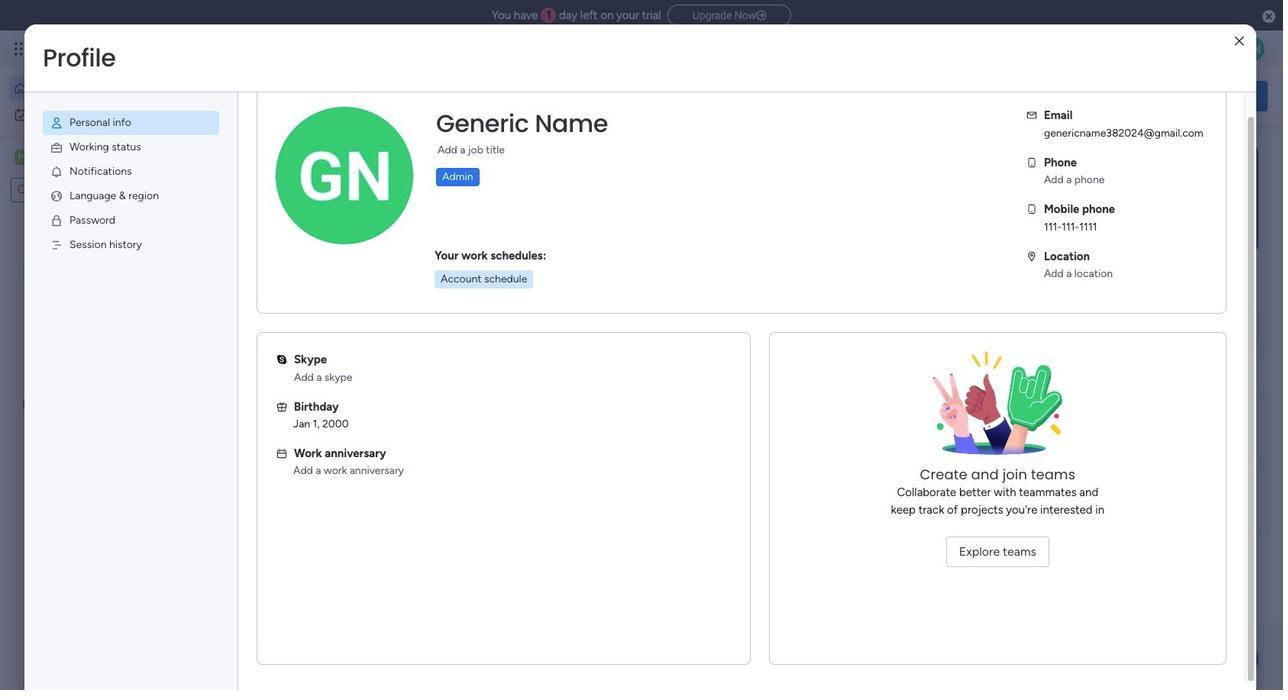 Task type: locate. For each thing, give the bounding box(es) containing it.
no teams image
[[921, 351, 1074, 466]]

session history image
[[50, 238, 63, 252]]

0 vertical spatial option
[[9, 76, 186, 101]]

notifications image
[[50, 165, 63, 179]]

option
[[9, 76, 186, 101], [9, 102, 186, 127]]

1 horizontal spatial add to favorites image
[[708, 310, 723, 325]]

add to favorites image
[[456, 310, 471, 325], [708, 310, 723, 325]]

0 horizontal spatial add to favorites image
[[456, 310, 471, 325]]

working status image
[[50, 141, 63, 154]]

component image
[[255, 333, 269, 347]]

dapulse rightstroke image
[[756, 10, 766, 21]]

clear search image
[[111, 183, 126, 198]]

menu item
[[43, 111, 219, 135], [43, 135, 219, 160], [43, 160, 219, 184], [43, 184, 219, 209], [43, 209, 219, 233], [43, 233, 219, 257]]

workspace image
[[261, 492, 298, 528]]

option up personal info image
[[9, 76, 186, 101]]

4 menu item from the top
[[43, 184, 219, 209]]

v2 user feedback image
[[1051, 87, 1063, 104]]

dapulse close image
[[1263, 9, 1276, 24]]

component image
[[507, 333, 521, 347]]

add to favorites image for public board icon
[[708, 310, 723, 325]]

2 add to favorites image from the left
[[708, 310, 723, 325]]

workspace selection element
[[15, 148, 128, 168]]

language & region image
[[50, 189, 63, 203]]

getting started element
[[1039, 395, 1268, 456]]

None field
[[432, 108, 612, 140]]

public board image
[[255, 309, 272, 326]]

Search in workspace field
[[32, 181, 109, 199]]

option up workspace selection element
[[9, 102, 186, 127]]

public board image
[[507, 309, 524, 326]]

open update feed (inbox) image
[[236, 394, 254, 412]]

2 option from the top
[[9, 102, 186, 127]]

1 vertical spatial option
[[9, 102, 186, 127]]

password image
[[50, 214, 63, 228]]

personal info image
[[50, 116, 63, 130]]

select product image
[[14, 41, 29, 57]]

1 add to favorites image from the left
[[456, 310, 471, 325]]



Task type: describe. For each thing, give the bounding box(es) containing it.
v2 bolt switch image
[[1170, 87, 1179, 104]]

5 menu item from the top
[[43, 209, 219, 233]]

workspace image
[[15, 149, 30, 166]]

close recently visited image
[[236, 155, 254, 173]]

2 menu item from the top
[[43, 135, 219, 160]]

add to favorites image for public board image on the left of the page
[[456, 310, 471, 325]]

menu menu
[[24, 92, 238, 276]]

6 menu item from the top
[[43, 233, 219, 257]]

quick search results list box
[[236, 173, 1002, 376]]

help center element
[[1039, 469, 1268, 530]]

close my workspaces image
[[236, 446, 254, 464]]

3 menu item from the top
[[43, 160, 219, 184]]

templates image image
[[1053, 146, 1254, 251]]

generic name image
[[1240, 37, 1265, 61]]

close image
[[1235, 36, 1244, 47]]

1 option from the top
[[9, 76, 186, 101]]

1 menu item from the top
[[43, 111, 219, 135]]



Task type: vqa. For each thing, say whether or not it's contained in the screenshot.
Workspace selection element
yes



